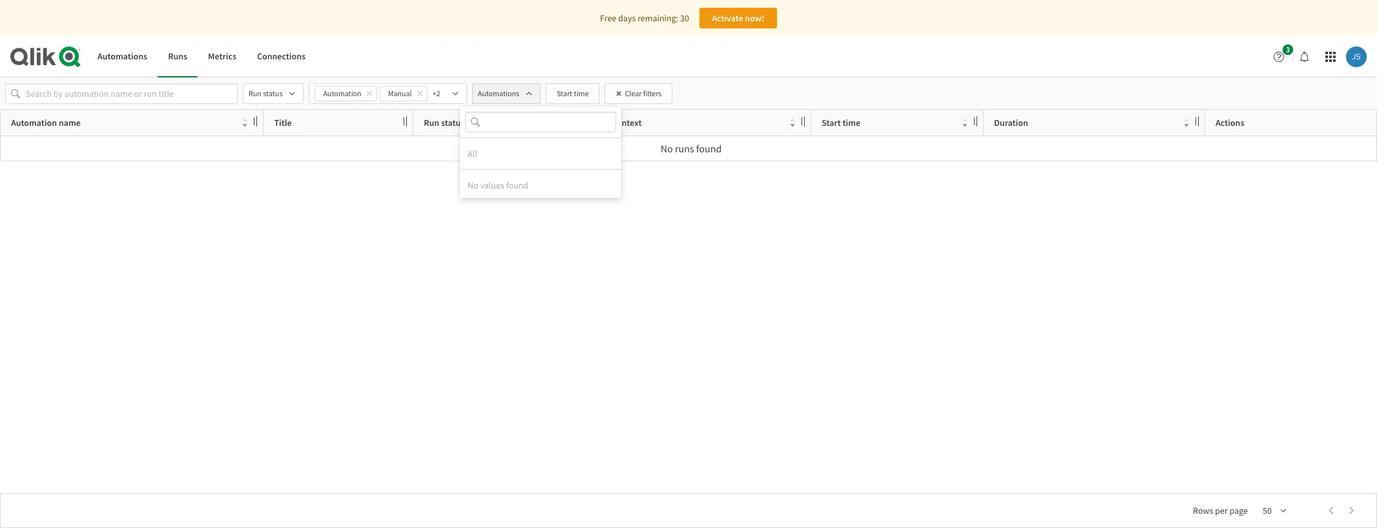 Task type: vqa. For each thing, say whether or not it's contained in the screenshot.
Management to the right
no



Task type: describe. For each thing, give the bounding box(es) containing it.
duration
[[995, 117, 1029, 129]]

days
[[619, 12, 636, 24]]

runs
[[168, 51, 187, 62]]

automations button
[[87, 36, 158, 78]]

automation
[[11, 117, 57, 129]]

automations inside automations dropdown button
[[478, 89, 520, 98]]

remaining:
[[638, 12, 679, 24]]

automation name
[[11, 117, 81, 129]]

free days remaining: 30
[[600, 12, 689, 24]]

1 vertical spatial start time
[[822, 117, 861, 129]]

automations button
[[472, 83, 541, 104]]

free
[[600, 12, 617, 24]]

30
[[680, 12, 689, 24]]

context
[[612, 117, 642, 129]]

clear filters button
[[605, 83, 673, 104]]

1 horizontal spatial time
[[843, 117, 861, 129]]

start time button
[[546, 83, 600, 104]]

1 vertical spatial start
[[822, 117, 841, 129]]

start inside button
[[557, 89, 573, 98]]

automations inside automations button
[[98, 51, 147, 62]]

activate now!
[[712, 12, 765, 24]]

per
[[1216, 505, 1228, 517]]

actions
[[1216, 117, 1245, 129]]



Task type: locate. For each thing, give the bounding box(es) containing it.
0 vertical spatial start time
[[557, 89, 589, 98]]

start
[[557, 89, 573, 98], [822, 117, 841, 129]]

0 horizontal spatial start time
[[557, 89, 589, 98]]

connections button
[[247, 36, 316, 78]]

clear filters
[[625, 89, 662, 98]]

start time inside button
[[557, 89, 589, 98]]

start time
[[557, 89, 589, 98], [822, 117, 861, 129]]

tab list
[[87, 36, 316, 78]]

1 horizontal spatial start
[[822, 117, 841, 129]]

page
[[1230, 505, 1249, 517]]

1 horizontal spatial automations
[[478, 89, 520, 98]]

1 vertical spatial automations
[[478, 89, 520, 98]]

metrics
[[208, 51, 236, 62]]

time
[[574, 89, 589, 98], [843, 117, 861, 129]]

list box
[[460, 107, 622, 198]]

clear
[[625, 89, 642, 98]]

0 horizontal spatial time
[[574, 89, 589, 98]]

activate now! link
[[700, 8, 777, 28]]

rows per page
[[1194, 505, 1249, 517]]

found
[[697, 142, 722, 155]]

0 vertical spatial time
[[574, 89, 589, 98]]

metrics button
[[198, 36, 247, 78]]

no
[[661, 142, 673, 155]]

0 vertical spatial start
[[557, 89, 573, 98]]

0 vertical spatial automations
[[98, 51, 147, 62]]

run
[[424, 117, 440, 129]]

tab list containing automations
[[87, 36, 316, 78]]

filters
[[644, 89, 662, 98]]

automations
[[98, 51, 147, 62], [478, 89, 520, 98]]

0 horizontal spatial start
[[557, 89, 573, 98]]

None text field
[[486, 112, 596, 133]]

runs
[[675, 142, 694, 155]]

rows
[[1194, 505, 1214, 517]]

now!
[[745, 12, 765, 24]]

option
[[460, 169, 622, 170]]

run status
[[424, 117, 465, 129]]

no runs found
[[661, 142, 722, 155]]

title
[[274, 117, 292, 129]]

1 vertical spatial time
[[843, 117, 861, 129]]

0 horizontal spatial automations
[[98, 51, 147, 62]]

1 horizontal spatial start time
[[822, 117, 861, 129]]

time inside button
[[574, 89, 589, 98]]

activate
[[712, 12, 744, 24]]

connections
[[257, 51, 306, 62]]

status
[[441, 117, 465, 129]]

Search by automation name or run title text field
[[26, 83, 217, 104]]

name
[[59, 117, 81, 129]]

runs button
[[158, 36, 198, 78]]



